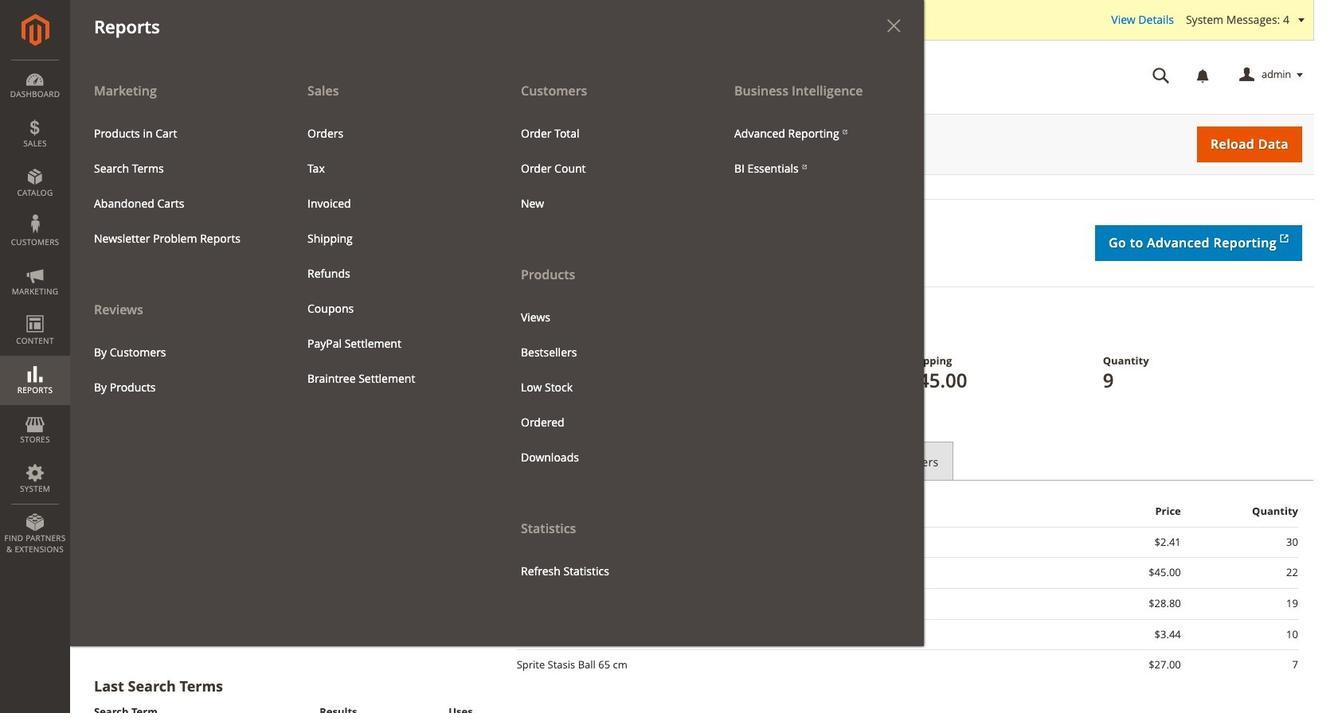 Task type: vqa. For each thing, say whether or not it's contained in the screenshot.
menu bar
yes



Task type: locate. For each thing, give the bounding box(es) containing it.
menu
[[70, 73, 924, 647], [70, 73, 284, 405], [497, 73, 710, 589], [82, 116, 272, 256], [296, 116, 485, 397], [509, 116, 699, 221], [722, 116, 912, 186], [509, 300, 699, 475], [82, 335, 272, 405]]

menu bar
[[0, 0, 924, 647]]

magento admin panel image
[[21, 14, 49, 46]]



